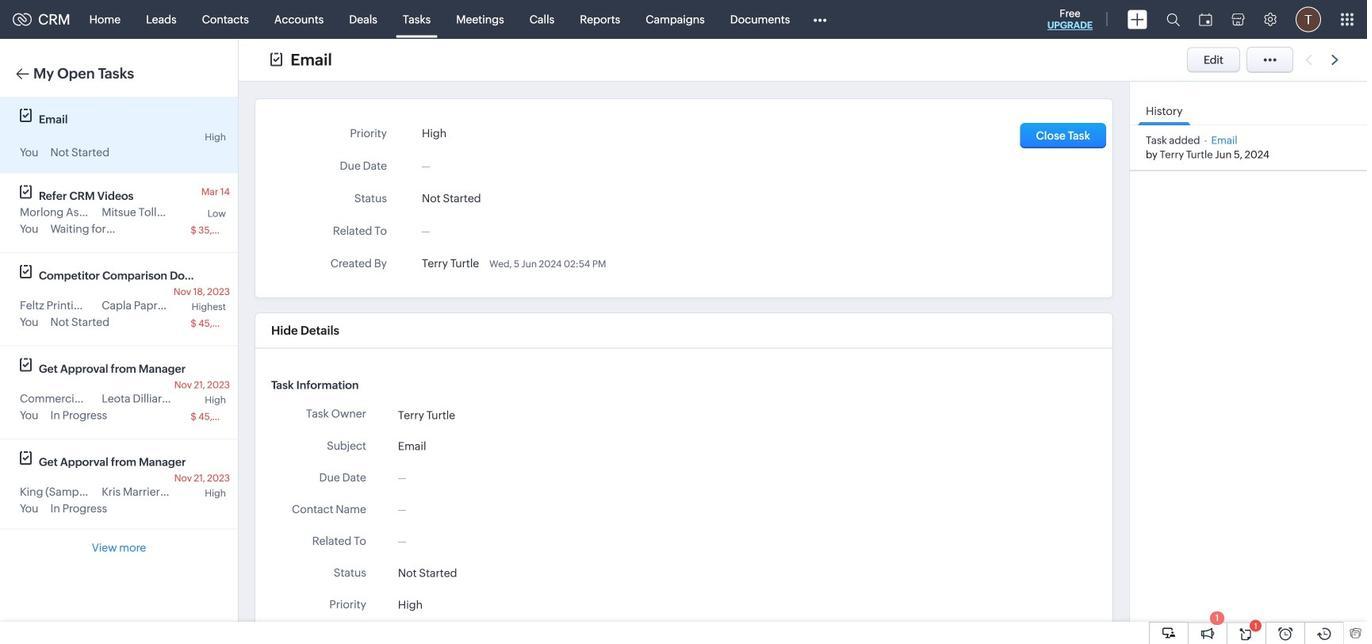 Task type: locate. For each thing, give the bounding box(es) containing it.
Other Modules field
[[803, 7, 837, 32]]

next record image
[[1332, 55, 1343, 65]]

calendar image
[[1200, 13, 1213, 26]]

logo image
[[13, 13, 32, 26]]



Task type: vqa. For each thing, say whether or not it's contained in the screenshot.
profile icon
yes



Task type: describe. For each thing, give the bounding box(es) containing it.
search element
[[1158, 0, 1190, 39]]

create menu element
[[1119, 0, 1158, 38]]

profile image
[[1297, 7, 1322, 32]]

previous record image
[[1306, 55, 1313, 65]]

create menu image
[[1128, 10, 1148, 29]]

profile element
[[1287, 0, 1331, 38]]

search image
[[1167, 13, 1181, 26]]



